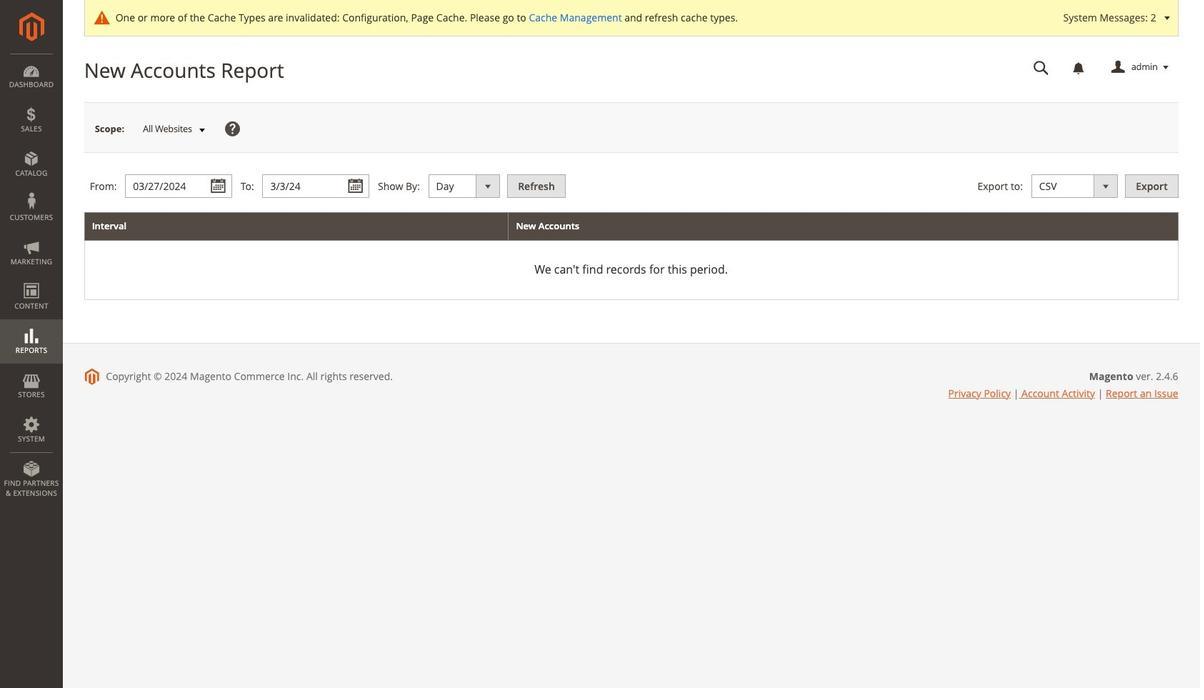 Task type: describe. For each thing, give the bounding box(es) containing it.
magento admin panel image
[[19, 12, 44, 41]]



Task type: locate. For each thing, give the bounding box(es) containing it.
None text field
[[263, 174, 370, 198]]

None text field
[[125, 174, 232, 198]]

menu bar
[[0, 54, 63, 505]]



